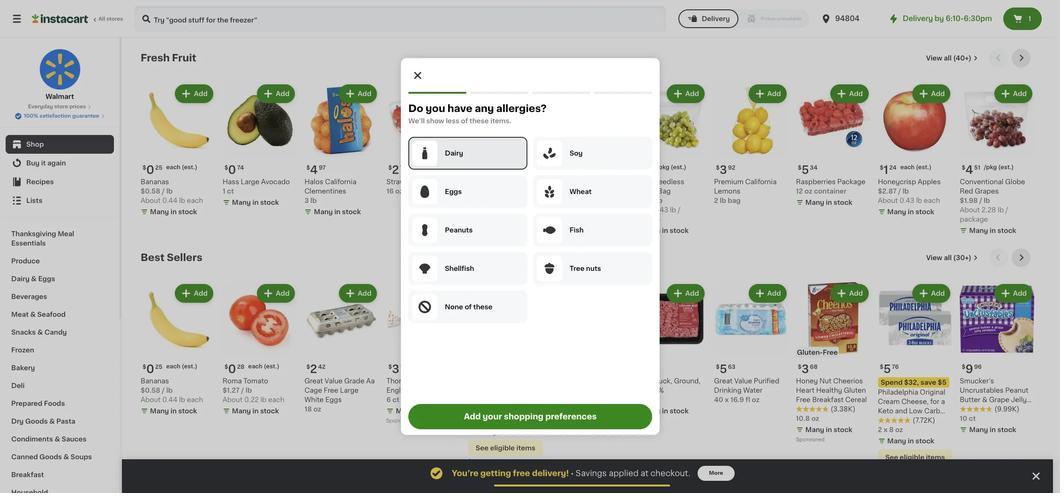Task type: locate. For each thing, give the bounding box(es) containing it.
1 vertical spatial goods
[[39, 454, 62, 461]]

2 /pkg (est.) from the left
[[575, 165, 605, 170]]

0 horizontal spatial $ 3 92
[[388, 364, 408, 375]]

2 horizontal spatial 4
[[966, 165, 974, 175]]

2 value from the left
[[735, 378, 753, 385]]

4 for $ 4 81
[[638, 165, 646, 175]]

treatment tracker modal dialog
[[122, 460, 1054, 493]]

0 horizontal spatial california
[[325, 179, 357, 185]]

3 left the 68
[[802, 364, 809, 375]]

5 for $ 5 23
[[556, 165, 564, 175]]

(est.) inside $5.23 per package (estimated) 'element'
[[590, 165, 605, 170]]

1 horizontal spatial eggs
[[325, 397, 342, 404]]

seedless down $5.23 per package (estimated) 'element'
[[592, 179, 622, 185]]

1 view from the top
[[927, 55, 943, 61]]

1 seedless from the left
[[654, 179, 685, 185]]

eggs right white
[[325, 397, 342, 404]]

oz inside the great value grade aa cage free large white eggs 18 oz
[[314, 406, 321, 413]]

product group
[[141, 83, 215, 218], [223, 83, 297, 209], [305, 83, 379, 218], [387, 83, 461, 196], [469, 83, 543, 209], [551, 83, 625, 228], [632, 83, 707, 237], [714, 83, 789, 205], [796, 83, 871, 209], [878, 83, 953, 218], [960, 83, 1035, 237], [141, 282, 215, 418], [223, 282, 297, 418], [305, 282, 379, 414], [387, 282, 461, 427], [469, 282, 543, 467], [551, 282, 625, 428], [632, 282, 707, 418], [714, 282, 789, 405], [796, 282, 871, 445], [878, 282, 953, 476], [960, 282, 1035, 437]]

92 up premium at the right top of page
[[728, 165, 736, 171]]

1 vertical spatial view
[[927, 255, 943, 261]]

16
[[387, 188, 394, 195], [632, 397, 640, 404]]

/pkg (est.) up harvest
[[575, 165, 605, 170]]

delivery for delivery by 6:10-6:30pm
[[903, 15, 933, 22]]

0 horizontal spatial delivery
[[702, 15, 730, 22]]

of
[[461, 118, 468, 124], [465, 304, 472, 311]]

0 for $ 0 74
[[228, 165, 236, 175]]

none of these
[[445, 304, 492, 311]]

of inside do you have any allergies? we'll show less of these items.
[[461, 118, 468, 124]]

1 horizontal spatial items
[[926, 455, 945, 461]]

shop link
[[6, 135, 114, 154]]

grapes down conventional
[[975, 188, 999, 195]]

2 all from the top
[[944, 255, 952, 261]]

bananas down $ 0 25 each (est.)
[[141, 179, 169, 185]]

2 great from the left
[[714, 378, 733, 385]]

bananas
[[141, 179, 169, 185], [141, 378, 169, 385]]

lifestyle
[[878, 418, 907, 424]]

item carousel region
[[141, 49, 1035, 241], [141, 248, 1035, 480]]

2 0.44 from the top
[[162, 397, 177, 404]]

delivery button
[[679, 9, 739, 28]]

16 down '80%/20%'
[[632, 397, 640, 404]]

(est.) up globe
[[999, 165, 1014, 170]]

all left (40+)
[[944, 55, 952, 61]]

view left (40+)
[[927, 55, 943, 61]]

4 inside 'element'
[[966, 165, 974, 175]]

12 up the preferences
[[551, 406, 557, 413]]

1 button
[[1004, 8, 1042, 30]]

all inside view all (30+) popup button
[[944, 255, 952, 261]]

1 vertical spatial dairy
[[11, 276, 30, 282]]

0 horizontal spatial grapes
[[565, 188, 589, 195]]

1 horizontal spatial original
[[469, 399, 494, 405]]

1 horizontal spatial 16
[[632, 397, 640, 404]]

dairy for dairy & eggs
[[11, 276, 30, 282]]

4 for $ 4 97
[[310, 165, 318, 175]]

have
[[448, 104, 472, 114]]

package right 2.4
[[596, 207, 625, 213]]

oz down the strawberries at left top
[[395, 188, 403, 195]]

0 vertical spatial original
[[417, 378, 442, 385]]

free up nut
[[823, 350, 838, 356]]

2 horizontal spatial 1
[[1029, 15, 1032, 22]]

0 horizontal spatial value
[[325, 378, 343, 385]]

3 /pkg from the left
[[984, 165, 997, 170]]

None search field
[[134, 6, 666, 32]]

each (est.) inside $1.24 each (estimated) element
[[901, 165, 932, 170]]

thanksgiving meal essentials link
[[6, 225, 114, 252]]

76
[[892, 365, 899, 370]]

16.9
[[731, 397, 744, 404]]

1 bananas from the top
[[141, 179, 169, 185]]

honey nut cheerios heart healthy gluten free breakfast cereal
[[796, 378, 867, 404]]

3 grapes from the left
[[975, 188, 999, 195]]

/pkg inside $4.81 per package (estimated) element
[[657, 165, 670, 170]]

1 grapes from the left
[[632, 188, 656, 195]]

$
[[143, 165, 146, 171], [307, 165, 310, 171], [470, 165, 474, 171], [634, 165, 638, 171], [798, 165, 802, 171], [225, 165, 228, 171], [388, 165, 392, 171], [552, 165, 556, 171], [716, 165, 720, 171], [880, 165, 884, 171], [962, 165, 966, 171], [143, 365, 146, 370], [307, 365, 310, 370], [798, 365, 802, 370], [225, 365, 228, 370], [388, 365, 392, 370], [716, 365, 720, 370], [880, 365, 884, 370], [962, 365, 966, 370]]

2 horizontal spatial /pkg (est.)
[[984, 165, 1014, 170]]

10
[[960, 416, 968, 422]]

ritz
[[469, 390, 481, 396]]

$0.28 each (estimated) element
[[223, 360, 297, 377]]

10 ct
[[960, 416, 976, 422]]

many down $ 0 33
[[478, 199, 497, 206]]

bananas $0.58 / lb about 0.44 lb each for 4
[[141, 179, 203, 204]]

stock inside green seedless grapes bag $1.98 / lb about 2.43 lb / package many in stock
[[670, 227, 689, 234]]

5 for $ 5 76
[[884, 364, 891, 375]]

1 4 from the left
[[310, 165, 318, 175]]

red inside conventional globe red grapes $1.98 / lb about 2.28 lb / package
[[960, 188, 974, 195]]

$1.98 down conventional
[[960, 197, 978, 204]]

honey
[[796, 378, 818, 385]]

3 for premium california lemons
[[720, 165, 727, 175]]

1 horizontal spatial package
[[632, 216, 661, 223]]

main content containing 0
[[122, 38, 1054, 493]]

1 /pkg (est.) from the left
[[657, 165, 687, 170]]

0 vertical spatial breakfast
[[813, 397, 844, 404]]

see eligible items for the right see eligible items button
[[886, 455, 945, 461]]

oz down '80%/20%'
[[641, 397, 649, 404]]

value inside the great value grade aa cage free large white eggs 18 oz
[[325, 378, 343, 385]]

about down $2.87
[[878, 197, 898, 204]]

green seedless grapes bag $1.98 / lb about 2.43 lb / package many in stock
[[632, 179, 689, 234]]

breakfast link
[[6, 466, 114, 484]]

great up drinking
[[714, 378, 733, 385]]

(est.) inside $1.24 each (estimated) element
[[916, 165, 932, 170]]

1 $0.25 each (estimated) element from the top
[[141, 161, 215, 177]]

california
[[325, 179, 357, 185], [746, 179, 777, 185]]

roma
[[223, 378, 242, 385]]

1 horizontal spatial 92
[[728, 165, 736, 171]]

(9.99k)
[[995, 406, 1020, 413]]

2 horizontal spatial grapes
[[975, 188, 999, 195]]

/ up 2.4
[[569, 197, 572, 204]]

1 horizontal spatial eligible
[[900, 455, 925, 461]]

0.44 down $ 0 25
[[162, 397, 177, 404]]

0 vertical spatial fresh
[[141, 53, 170, 63]]

2 bananas from the top
[[141, 378, 169, 385]]

0 vertical spatial bananas $0.58 / lb about 0.44 lb each
[[141, 179, 203, 204]]

0.44 down $ 0 25 each (est.)
[[162, 197, 177, 204]]

(est.) inside $4.81 per package (estimated) element
[[671, 165, 687, 170]]

nut
[[820, 378, 832, 385]]

items up free
[[517, 445, 536, 452]]

1 vertical spatial x
[[475, 418, 479, 424]]

0 vertical spatial free
[[823, 350, 838, 356]]

many down 10 ct
[[970, 427, 989, 434]]

& left 'candy'
[[37, 329, 43, 336]]

0 vertical spatial 92
[[728, 165, 736, 171]]

see eligible items button down "2 x 8 oz"
[[878, 450, 953, 466]]

1 vertical spatial 8
[[890, 427, 894, 434]]

2 $1.98 from the left
[[960, 197, 978, 204]]

1 horizontal spatial $ 3 92
[[716, 165, 736, 175]]

walmart
[[46, 93, 74, 100]]

each (est.) for $ 0 25
[[166, 364, 197, 370]]

0 horizontal spatial /pkg
[[575, 165, 588, 170]]

1 horizontal spatial /pkg (est.)
[[657, 165, 687, 170]]

2 grapes from the left
[[565, 188, 589, 195]]

$ inside $ 5 23
[[552, 165, 556, 171]]

breakfast down canned at the bottom left
[[11, 472, 44, 478]]

1 value from the left
[[325, 378, 343, 385]]

items for see eligible items button to the left
[[517, 445, 536, 452]]

delivery inside button
[[702, 15, 730, 22]]

$ 3 92 for thomas' original english muffins
[[388, 364, 408, 375]]

0 vertical spatial of
[[461, 118, 468, 124]]

/pkg (est.) right '81'
[[657, 165, 687, 170]]

about inside honeycrisp apples $2.87 / lb about 0.43 lb each
[[878, 197, 898, 204]]

bananas $0.58 / lb about 0.44 lb each down $ 0 25 each (est.)
[[141, 179, 203, 204]]

2 horizontal spatial eggs
[[445, 189, 462, 195]]

0 horizontal spatial 12
[[551, 406, 557, 413]]

1 horizontal spatial breakfast
[[813, 397, 844, 404]]

0 vertical spatial 12
[[796, 188, 803, 195]]

each (est.) for $ 1 24
[[901, 165, 932, 170]]

0 vertical spatial all
[[944, 55, 952, 61]]

1 vertical spatial fresh
[[483, 390, 501, 396]]

many down "2 x 8 oz"
[[888, 438, 907, 445]]

1 horizontal spatial large
[[340, 388, 359, 394]]

/ inside roma tomato $1.27 / lb about 0.22 lb each
[[241, 388, 244, 394]]

bananas down $ 0 25
[[141, 378, 169, 385]]

goods for dry
[[25, 418, 48, 425]]

snacks & candy link
[[6, 324, 114, 341]]

original inside thomas' original english muffins 6 ct
[[417, 378, 442, 385]]

/ down honeycrisp
[[899, 188, 901, 195]]

(est.) up harvest
[[590, 165, 605, 170]]

1 horizontal spatial 4
[[638, 165, 646, 175]]

1 horizontal spatial seedless
[[654, 179, 685, 185]]

$ 3 92 up thomas'
[[388, 364, 408, 375]]

$0.58 down $ 0 25
[[141, 388, 160, 394]]

seedless
[[654, 179, 685, 185], [592, 179, 622, 185]]

see eligible items for see eligible items button to the left
[[476, 445, 536, 452]]

2 vertical spatial 1
[[223, 188, 225, 195]]

condiments
[[11, 436, 53, 443]]

2 vertical spatial x
[[884, 427, 888, 434]]

12 inside raspberries package 12 oz container
[[796, 188, 803, 195]]

original inside "philadelphia original cream cheese, for a keto and low carb lifestyle"
[[920, 390, 946, 396]]

0 vertical spatial $0.58
[[141, 188, 160, 195]]

value down 42
[[325, 378, 343, 385]]

$ inside $ 3 68
[[798, 365, 802, 370]]

2 seedless from the left
[[592, 179, 622, 185]]

main content
[[122, 38, 1054, 493]]

2 view from the top
[[927, 255, 943, 261]]

1 horizontal spatial california
[[746, 179, 777, 185]]

1 horizontal spatial 1
[[884, 165, 889, 175]]

red inside sun harvest seedless red grapes $2.18 / lb about 2.4 lb / package
[[551, 188, 564, 195]]

0 vertical spatial eligible
[[490, 445, 515, 452]]

0 horizontal spatial large
[[241, 179, 260, 185]]

0 vertical spatial goods
[[25, 418, 48, 425]]

0 vertical spatial 16
[[387, 188, 394, 195]]

goods down condiments & sauces
[[39, 454, 62, 461]]

0 vertical spatial eggs
[[445, 189, 462, 195]]

avocado
[[261, 179, 290, 185]]

california for halos california clementines 3 lb
[[325, 179, 357, 185]]

$ inside $ 5 34
[[798, 165, 802, 171]]

smucker's
[[960, 378, 995, 385]]

$ 5 34
[[798, 165, 818, 175]]

$ inside $ 4 97
[[307, 165, 310, 171]]

meat & seafood
[[11, 311, 66, 318]]

3 for thomas' original english muffins
[[392, 364, 400, 375]]

fruit
[[172, 53, 196, 63]]

2 down "lemons"
[[714, 197, 719, 204]]

about inside conventional globe red grapes $1.98 / lb about 2.28 lb / package
[[960, 207, 980, 213]]

$0.25 each (estimated) element
[[141, 161, 215, 177], [141, 360, 215, 377]]

6:10-
[[946, 15, 964, 22]]

$ inside $ 5 63
[[716, 365, 720, 370]]

1 0.44 from the top
[[162, 197, 177, 204]]

see
[[476, 445, 489, 452], [886, 455, 899, 461]]

gluten-
[[797, 350, 823, 356]]

meal
[[58, 231, 74, 237]]

0 vertical spatial items
[[517, 445, 536, 452]]

green
[[632, 179, 653, 185]]

sponsored badge image
[[387, 419, 415, 424], [796, 438, 825, 443], [469, 459, 497, 465]]

/pkg (est.) inside $5.23 per package (estimated) 'element'
[[575, 165, 605, 170]]

34
[[810, 165, 818, 171]]

great for 2
[[305, 378, 323, 385]]

/pkg (est.) for $ 4 81
[[657, 165, 687, 170]]

& right meat
[[30, 311, 36, 318]]

eggs right container
[[445, 189, 462, 195]]

2 horizontal spatial x
[[884, 427, 888, 434]]

package inside green seedless grapes bag $1.98 / lb about 2.43 lb / package many in stock
[[632, 216, 661, 223]]

12 inside product 'group'
[[551, 406, 557, 413]]

0 horizontal spatial items
[[517, 445, 536, 452]]

california inside premium california lemons 2 lb bag
[[746, 179, 777, 185]]

0 horizontal spatial x
[[475, 418, 479, 424]]

/pkg (est.) for $ 5 23
[[575, 165, 605, 170]]

sponsored badge image down 10.8 oz on the right of the page
[[796, 438, 825, 443]]

/pkg for $ 5 23
[[575, 165, 588, 170]]

at
[[641, 470, 649, 478]]

about down $ 0 25 each (est.)
[[141, 197, 161, 204]]

all for 1
[[944, 55, 952, 61]]

1 vertical spatial 16
[[632, 397, 640, 404]]

original for muffins
[[417, 378, 442, 385]]

92 up thomas'
[[401, 365, 408, 370]]

cereal
[[846, 397, 867, 404]]

california right premium at the right top of page
[[746, 179, 777, 185]]

original for cheese,
[[920, 390, 946, 396]]

x for 2 x 8 oz
[[884, 427, 888, 434]]

/ down $ 0 25 each (est.)
[[162, 188, 165, 195]]

0 horizontal spatial /pkg (est.)
[[575, 165, 605, 170]]

all inside view all (40+) popup button
[[944, 55, 952, 61]]

(est.) for $ 1 24
[[916, 165, 932, 170]]

/ right 2.28
[[1006, 207, 1009, 213]]

about inside roma tomato $1.27 / lb about 0.22 lb each
[[223, 397, 243, 404]]

halos
[[305, 179, 323, 185]]

2 horizontal spatial free
[[823, 350, 838, 356]]

large down the grade
[[340, 388, 359, 394]]

0 vertical spatial these
[[470, 118, 489, 124]]

view for 1
[[927, 55, 943, 61]]

great value purified drinking water 40 x 16.9 fl oz
[[714, 378, 780, 404]]

0 vertical spatial sponsored badge image
[[387, 419, 415, 424]]

$ inside $ 1 24
[[880, 165, 884, 171]]

free inside the great value grade aa cage free large white eggs 18 oz
[[324, 388, 338, 394]]

25 inside $ 0 25 each (est.)
[[155, 165, 162, 171]]

0 vertical spatial see eligible items
[[476, 445, 536, 452]]

each (est.) inside "$0.28 each (estimated)" element
[[248, 364, 279, 370]]

24
[[890, 165, 897, 171]]

1 vertical spatial $0.58
[[141, 388, 160, 394]]

add inside button
[[464, 413, 481, 421]]

1 $1.98 from the left
[[632, 197, 650, 204]]

1 25 from the top
[[155, 165, 162, 171]]

$5
[[938, 380, 947, 386]]

1 vertical spatial sponsored badge image
[[796, 438, 825, 443]]

product group containing 1
[[878, 83, 953, 218]]

best sellers
[[141, 253, 203, 263]]

(est.) inside "$0.28 each (estimated)" element
[[264, 364, 279, 370]]

1 vertical spatial item carousel region
[[141, 248, 1035, 480]]

5 left 34
[[802, 165, 809, 175]]

1 horizontal spatial $1.98
[[960, 197, 978, 204]]

$ 0 25 each (est.)
[[143, 165, 197, 175]]

each inside $ 0 25 each (est.)
[[166, 165, 181, 170]]

/pkg (est.) right 51
[[984, 165, 1014, 170]]

original up muffins
[[417, 378, 442, 385]]

1 all from the top
[[944, 55, 952, 61]]

5 left the 23
[[556, 165, 564, 175]]

1 vertical spatial 1
[[884, 165, 889, 175]]

each inside roma tomato $1.27 / lb about 0.22 lb each
[[268, 397, 285, 404]]

0 vertical spatial item carousel region
[[141, 49, 1035, 241]]

& inside smucker's uncrustables peanut butter & grape jelly sandwich
[[983, 397, 988, 404]]

california inside halos california clementines 3 lb
[[325, 179, 357, 185]]

free right cage
[[324, 388, 338, 394]]

eggs inside 'dairy & eggs' link
[[38, 276, 55, 282]]

red down sun
[[551, 188, 564, 195]]

1 vertical spatial see
[[886, 455, 899, 461]]

view for 5
[[927, 255, 943, 261]]

1 bananas $0.58 / lb about 0.44 lb each from the top
[[141, 179, 203, 204]]

$ inside $ 0 28
[[225, 365, 228, 370]]

0 vertical spatial large
[[241, 179, 260, 185]]

frozen link
[[6, 341, 114, 359]]

eggs up beverages link
[[38, 276, 55, 282]]

oz down lifestyle
[[896, 427, 904, 434]]

8 x 1.48 oz
[[469, 418, 503, 424]]

0 horizontal spatial package
[[596, 207, 625, 213]]

ct down hass in the left top of the page
[[227, 188, 234, 195]]

keto
[[878, 408, 894, 415]]

chuck,
[[650, 378, 673, 385]]

add your shopping preferences element
[[401, 58, 660, 435]]

10.8
[[796, 416, 810, 422]]

1 vertical spatial all
[[944, 255, 952, 261]]

great up cage
[[305, 378, 323, 385]]

oz inside raspberries package 12 oz container
[[805, 188, 813, 195]]

/pkg (est.) inside the '$4.51 per package (estimated)' 'element'
[[984, 165, 1014, 170]]

2 $0.58 from the top
[[141, 388, 160, 394]]

items down (7.72k)
[[926, 455, 945, 461]]

1 vertical spatial original
[[920, 390, 946, 396]]

92
[[728, 165, 736, 171], [401, 365, 408, 370]]

$1.98 inside conventional globe red grapes $1.98 / lb about 2.28 lb / package
[[960, 197, 978, 204]]

all left "(30+)"
[[944, 255, 952, 261]]

92 for premium california lemons
[[728, 165, 736, 171]]

2 red from the left
[[960, 188, 974, 195]]

(est.) for $ 4 81
[[671, 165, 687, 170]]

& down uncrustables
[[983, 397, 988, 404]]

eligible up getting
[[490, 445, 515, 452]]

2 4 from the left
[[638, 165, 646, 175]]

package inside conventional globe red grapes $1.98 / lb about 2.28 lb / package
[[960, 216, 989, 223]]

4 left 51
[[966, 165, 974, 175]]

bakery link
[[6, 359, 114, 377]]

5 left 63
[[720, 364, 727, 375]]

instacart logo image
[[32, 13, 88, 24]]

great
[[305, 378, 323, 385], [714, 378, 733, 385]]

do
[[408, 104, 423, 114]]

1 $0.58 from the top
[[141, 188, 160, 195]]

2 inside premium california lemons 2 lb bag
[[714, 197, 719, 204]]

product group containing ★★★★★
[[551, 282, 625, 428]]

/pkg inside $5.23 per package (estimated) 'element'
[[575, 165, 588, 170]]

2 bananas $0.58 / lb about 0.44 lb each from the top
[[141, 378, 203, 404]]

fresh inside ritz fresh stacks original crackers
[[483, 390, 501, 396]]

0 horizontal spatial $1.98
[[632, 197, 650, 204]]

delivery inside "link"
[[903, 15, 933, 22]]

oz right 18
[[314, 406, 321, 413]]

value for 5
[[735, 378, 753, 385]]

by
[[935, 15, 944, 22]]

each (est.)
[[901, 165, 932, 170], [166, 364, 197, 370], [248, 364, 279, 370]]

1 horizontal spatial /pkg
[[657, 165, 670, 170]]

many down 1.48
[[478, 429, 497, 436]]

1 red from the left
[[551, 188, 564, 195]]

5 for $ 5 34
[[802, 165, 809, 175]]

25 for $ 0 25 each (est.)
[[155, 165, 162, 171]]

0
[[146, 165, 154, 175], [474, 165, 482, 175], [228, 165, 236, 175], [146, 364, 154, 375], [228, 364, 236, 375]]

/pkg (est.) inside $4.81 per package (estimated) element
[[657, 165, 687, 170]]

/ inside honeycrisp apples $2.87 / lb about 0.43 lb each
[[899, 188, 901, 195]]

0.43
[[900, 197, 915, 204]]

oz right 10.8
[[812, 416, 820, 422]]

0 horizontal spatial fresh
[[141, 53, 170, 63]]

16 down the strawberries at left top
[[387, 188, 394, 195]]

1 horizontal spatial dairy
[[445, 150, 463, 157]]

0 horizontal spatial sponsored badge image
[[387, 419, 415, 424]]

1 horizontal spatial red
[[960, 188, 974, 195]]

drinking
[[714, 388, 742, 394]]

0 horizontal spatial see eligible items button
[[469, 441, 543, 457]]

many down hass large avocado 1 ct
[[232, 199, 251, 206]]

these
[[470, 118, 489, 124], [473, 304, 492, 311]]

0 horizontal spatial see eligible items
[[476, 445, 536, 452]]

dairy for dairy
[[445, 150, 463, 157]]

0 vertical spatial see
[[476, 445, 489, 452]]

$ inside $ 0 74
[[225, 165, 228, 171]]

3
[[720, 165, 727, 175], [305, 197, 309, 204], [802, 364, 809, 375], [392, 364, 400, 375]]

snacks & candy
[[11, 329, 67, 336]]

checkout.
[[651, 470, 691, 478]]

2 $0.25 each (estimated) element from the top
[[141, 360, 215, 377]]

2 25 from the top
[[155, 365, 162, 370]]

0 horizontal spatial red
[[551, 188, 564, 195]]

grapes inside green seedless grapes bag $1.98 / lb about 2.43 lb / package many in stock
[[632, 188, 656, 195]]

prices
[[69, 104, 86, 109]]

0 horizontal spatial great
[[305, 378, 323, 385]]

/pkg right 51
[[984, 165, 997, 170]]

1 horizontal spatial 8
[[890, 427, 894, 434]]

all stores
[[99, 16, 123, 22]]

goods for canned
[[39, 454, 62, 461]]

delivery for delivery
[[702, 15, 730, 22]]

view left "(30+)"
[[927, 255, 943, 261]]

value inside the great value purified drinking water 40 x 16.9 fl oz
[[735, 378, 753, 385]]

3 4 from the left
[[966, 165, 974, 175]]

2 california from the left
[[746, 179, 777, 185]]

bananas for 2
[[141, 378, 169, 385]]

great inside the great value grade aa cage free large white eggs 18 oz
[[305, 378, 323, 385]]

fresh right ritz
[[483, 390, 501, 396]]

x right 40
[[725, 397, 729, 404]]

1 horizontal spatial grapes
[[632, 188, 656, 195]]

2 horizontal spatial each (est.)
[[901, 165, 932, 170]]

0.44 for 4
[[162, 197, 177, 204]]

package down 2.43
[[632, 216, 661, 223]]

1 great from the left
[[305, 378, 323, 385]]

grade
[[344, 378, 365, 385]]

0 horizontal spatial each (est.)
[[166, 364, 197, 370]]

view all (40+) button
[[923, 49, 982, 68]]

free down heart
[[796, 397, 811, 404]]

$0.58 for 2
[[141, 388, 160, 394]]

store
[[54, 104, 68, 109]]

/ right 2.43
[[678, 207, 681, 213]]

$ 2 72
[[388, 165, 407, 175]]

(est.) left $ 0 74
[[182, 165, 197, 170]]

1 /pkg from the left
[[657, 165, 670, 170]]

2 /pkg from the left
[[575, 165, 588, 170]]

1 horizontal spatial see eligible items
[[886, 455, 945, 461]]

0 horizontal spatial see
[[476, 445, 489, 452]]

oz right fl
[[752, 397, 760, 404]]

gluten-free
[[797, 350, 838, 356]]

each (est.) for $ 0 28
[[248, 364, 279, 370]]

0 horizontal spatial 92
[[401, 365, 408, 370]]

great inside the great value purified drinking water 40 x 16.9 fl oz
[[714, 378, 733, 385]]

many down 2.28
[[970, 227, 989, 234]]

3 /pkg (est.) from the left
[[984, 165, 1014, 170]]

(est.) for $ 0 25
[[182, 364, 197, 370]]

seedless inside green seedless grapes bag $1.98 / lb about 2.43 lb / package many in stock
[[654, 179, 685, 185]]

2 vertical spatial free
[[796, 397, 811, 404]]

$5.23 per package (estimated) element
[[551, 161, 625, 177]]

1 california from the left
[[325, 179, 357, 185]]

0 vertical spatial bananas
[[141, 179, 169, 185]]

1 horizontal spatial great
[[714, 378, 733, 385]]

& left soups
[[64, 454, 69, 461]]

canned goods & soups link
[[6, 448, 114, 466]]

many down 10.8 oz on the right of the page
[[806, 427, 825, 434]]

eligible
[[490, 445, 515, 452], [900, 455, 925, 461]]

$ inside $ 2 42
[[307, 365, 310, 370]]

container
[[405, 188, 439, 195]]

(est.) inside the '$4.51 per package (estimated)' 'element'
[[999, 165, 1014, 170]]

$ 0 33
[[470, 165, 490, 175]]

see eligible items button
[[469, 441, 543, 457], [878, 450, 953, 466]]

0 horizontal spatial free
[[324, 388, 338, 394]]

8 down lifestyle
[[890, 427, 894, 434]]

oz down the raspberries
[[805, 188, 813, 195]]

/pkg inside the '$4.51 per package (estimated)' 'element'
[[984, 165, 997, 170]]

original up for
[[920, 390, 946, 396]]

dry goods & pasta link
[[6, 413, 114, 431]]

$ 5 76
[[880, 364, 899, 375]]

1 horizontal spatial delivery
[[903, 15, 933, 22]]

you
[[426, 104, 445, 114]]

$1.98 inside green seedless grapes bag $1.98 / lb about 2.43 lb / package many in stock
[[632, 197, 650, 204]]

these down any
[[470, 118, 489, 124]]

2 horizontal spatial sponsored badge image
[[796, 438, 825, 443]]

see down 8 x 1.48 oz
[[476, 445, 489, 452]]

all
[[944, 55, 952, 61], [944, 255, 952, 261]]

stacks
[[503, 390, 525, 396]]

1 vertical spatial items
[[926, 455, 945, 461]]

large
[[241, 179, 260, 185], [340, 388, 359, 394]]

/ right $1.27
[[241, 388, 244, 394]]

product group containing 9
[[960, 282, 1035, 437]]

1 vertical spatial 0.44
[[162, 397, 177, 404]]

0 horizontal spatial seedless
[[592, 179, 622, 185]]

large inside the great value grade aa cage free large white eggs 18 oz
[[340, 388, 359, 394]]

(est.) up the apples
[[916, 165, 932, 170]]



Task type: describe. For each thing, give the bounding box(es) containing it.
4 for $ 4 51
[[966, 165, 974, 175]]

conventional
[[960, 179, 1004, 185]]

we'll
[[408, 118, 425, 124]]

eggs inside add your shopping preferences 'element'
[[445, 189, 462, 195]]

6:30pm
[[964, 15, 993, 22]]

buy it again link
[[6, 154, 114, 173]]

everyday store prices
[[28, 104, 86, 109]]

applied
[[609, 470, 639, 478]]

dry goods & pasta
[[11, 418, 75, 425]]

94804 button
[[821, 6, 877, 32]]

many down container
[[806, 199, 825, 206]]

ct inside hass large avocado 1 ct
[[227, 188, 234, 195]]

sponsored badge image for $ 3 68
[[796, 438, 825, 443]]

1 inside button
[[1029, 15, 1032, 22]]

33
[[483, 165, 490, 171]]

1 inside product 'group'
[[884, 165, 889, 175]]

about down $ 0 25
[[141, 397, 161, 404]]

/ right 2.4
[[592, 207, 595, 213]]

eggs inside the great value grade aa cage free large white eggs 18 oz
[[325, 397, 342, 404]]

bananas $0.58 / lb about 0.44 lb each for 2
[[141, 378, 203, 404]]

delivery!
[[532, 470, 569, 478]]

& up beverages
[[31, 276, 37, 282]]

1 vertical spatial eligible
[[900, 455, 925, 461]]

honeycrisp apples $2.87 / lb about 0.43 lb each
[[878, 179, 941, 204]]

many down 0.22
[[232, 408, 251, 415]]

0.22
[[244, 397, 259, 404]]

uncrustables
[[960, 388, 1004, 394]]

see for see eligible items button to the left
[[476, 445, 489, 452]]

satisfaction
[[39, 114, 71, 119]]

$ inside $ 4 51
[[962, 165, 966, 171]]

everyday store prices link
[[28, 103, 92, 111]]

x inside the great value purified drinking water 40 x 16.9 fl oz
[[725, 397, 729, 404]]

5 for $ 5 63
[[720, 364, 727, 375]]

bag
[[728, 197, 741, 204]]

0 horizontal spatial eligible
[[490, 445, 515, 452]]

$ 9 96
[[962, 364, 982, 375]]

$ 3 92 for premium california lemons
[[716, 165, 736, 175]]

breakfast inside honey nut cheerios heart healthy gluten free breakfast cereal
[[813, 397, 844, 404]]

see for the right see eligible items button
[[886, 455, 899, 461]]

about inside green seedless grapes bag $1.98 / lb about 2.43 lb / package many in stock
[[632, 207, 652, 213]]

package for $ 4 51
[[960, 216, 989, 223]]

0 for $ 0 33
[[474, 165, 482, 175]]

$0.25 each (estimated) element for 2
[[141, 360, 215, 377]]

more button
[[698, 466, 735, 481]]

0 for $ 0 25 each (est.)
[[146, 165, 154, 175]]

(est.) for $ 0 28
[[264, 364, 279, 370]]

• savings applied at checkout.
[[571, 470, 691, 478]]

for
[[931, 399, 940, 405]]

$0.25 each (estimated) element for 4
[[141, 161, 215, 177]]

apples
[[918, 179, 941, 185]]

halos california clementines 3 lb
[[305, 179, 357, 204]]

jelly
[[1012, 397, 1027, 404]]

about inside sun harvest seedless red grapes $2.18 / lb about 2.4 lb / package
[[551, 207, 571, 213]]

free inside honey nut cheerios heart healthy gluten free breakfast cereal
[[796, 397, 811, 404]]

$1.24 each (estimated) element
[[878, 161, 953, 177]]

2 left 42
[[310, 364, 317, 375]]

$4.81 per package (estimated) element
[[632, 161, 707, 177]]

ct right 10
[[969, 416, 976, 422]]

$1.98 for $ 4 51
[[960, 197, 978, 204]]

view all (30+) button
[[923, 248, 982, 267]]

add your shopping preferences button
[[408, 404, 652, 430]]

$0.58 for 4
[[141, 188, 160, 195]]

/pkg for $ 4 51
[[984, 165, 997, 170]]

candy
[[44, 329, 67, 336]]

/ down $ 0 25
[[162, 388, 165, 394]]

meat & seafood link
[[6, 306, 114, 324]]

$ inside $ 0 25 each (est.)
[[143, 165, 146, 171]]

value for 2
[[325, 378, 343, 385]]

16 inside the strawberries 16 oz container
[[387, 188, 394, 195]]

many inside green seedless grapes bag $1.98 / lb about 2.43 lb / package many in stock
[[642, 227, 661, 234]]

oz inside beef chuck, ground, 80%/20% 16 oz
[[641, 397, 649, 404]]

prepared
[[11, 401, 42, 407]]

in inside green seedless grapes bag $1.98 / lb about 2.43 lb / package many in stock
[[662, 227, 668, 234]]

soups
[[71, 454, 92, 461]]

(40+)
[[954, 55, 972, 61]]

and
[[895, 408, 908, 415]]

ct inside thomas' original english muffins 6 ct
[[393, 397, 400, 404]]

$ inside $ 4 81
[[634, 165, 638, 171]]

(est.) inside $ 0 25 each (est.)
[[182, 165, 197, 170]]

2 item carousel region from the top
[[141, 248, 1035, 480]]

$4.51 per package (estimated) element
[[960, 161, 1035, 177]]

california for premium california lemons 2 lb bag
[[746, 179, 777, 185]]

package
[[838, 179, 866, 185]]

original inside ritz fresh stacks original crackers
[[469, 399, 494, 405]]

many down '80%/20%'
[[642, 408, 661, 415]]

68
[[810, 365, 818, 370]]

ct up the preferences
[[559, 406, 566, 413]]

many down english
[[396, 408, 415, 415]]

any
[[475, 104, 494, 114]]

more
[[709, 471, 724, 476]]

2.4
[[572, 207, 583, 213]]

lists
[[26, 197, 42, 204]]

view all (30+)
[[927, 255, 972, 261]]

bananas for 4
[[141, 179, 169, 185]]

tree
[[570, 265, 585, 272]]

philadelphia
[[878, 390, 919, 396]]

$5.72 element
[[632, 360, 707, 377]]

(7.72k)
[[913, 418, 936, 424]]

grape
[[990, 397, 1010, 404]]

oz inside the great value purified drinking water 40 x 16.9 fl oz
[[752, 397, 760, 404]]

$ inside $ 0 25
[[143, 365, 146, 370]]

oz right 1.48
[[495, 418, 503, 424]]

best
[[141, 253, 165, 263]]

92 for thomas' original english muffins
[[401, 365, 408, 370]]

roma tomato $1.27 / lb about 0.22 lb each
[[223, 378, 285, 404]]

12 ct
[[551, 406, 566, 413]]

all stores link
[[32, 6, 124, 32]]

x for 8 x 1.48 oz
[[475, 418, 479, 424]]

oz inside the strawberries 16 oz container
[[395, 188, 403, 195]]

0.44 for 2
[[162, 397, 177, 404]]

all for 5
[[944, 255, 952, 261]]

6
[[387, 397, 391, 404]]

(est.) for $ 5 23
[[590, 165, 605, 170]]

sellers
[[167, 253, 203, 263]]

100% satisfaction guarantee
[[24, 114, 99, 119]]

sponsored badge image for $ 3 92
[[387, 419, 415, 424]]

& left 'pasta'
[[49, 418, 55, 425]]

items.
[[490, 118, 511, 124]]

service type group
[[679, 9, 809, 28]]

96
[[975, 365, 982, 370]]

none
[[445, 304, 463, 311]]

3 inside halos california clementines 3 lb
[[305, 197, 309, 204]]

raspberries
[[796, 179, 836, 185]]

spend
[[881, 380, 903, 386]]

package inside sun harvest seedless red grapes $2.18 / lb about 2.4 lb / package
[[596, 207, 625, 213]]

thanksgiving meal essentials
[[11, 231, 74, 247]]

frozen
[[11, 347, 34, 354]]

/ up 2.43
[[652, 197, 655, 204]]

lb inside premium california lemons 2 lb bag
[[720, 197, 726, 204]]

package for $ 4 81
[[632, 216, 661, 223]]

0 horizontal spatial breakfast
[[11, 472, 44, 478]]

& left sauces
[[55, 436, 60, 443]]

$ inside $ 5 76
[[880, 365, 884, 370]]

$ 1 24
[[880, 165, 897, 175]]

all
[[99, 16, 105, 22]]

bag
[[658, 188, 671, 195]]

walmart logo image
[[39, 49, 80, 90]]

shopping
[[504, 413, 543, 421]]

each inside honeycrisp apples $2.87 / lb about 0.43 lb each
[[924, 197, 941, 204]]

guarantee
[[72, 114, 99, 119]]

large inside hass large avocado 1 ct
[[241, 179, 260, 185]]

harvest
[[565, 179, 591, 185]]

strawberries 16 oz container
[[387, 179, 439, 195]]

1 horizontal spatial see eligible items button
[[878, 450, 953, 466]]

many up the fish
[[560, 218, 579, 225]]

a
[[941, 399, 945, 405]]

you're getting free delivery!
[[452, 470, 569, 478]]

0 horizontal spatial 8
[[469, 418, 473, 424]]

grapes inside conventional globe red grapes $1.98 / lb about 2.28 lb / package
[[975, 188, 999, 195]]

many down "0.43"
[[888, 209, 907, 215]]

1 horizontal spatial sponsored badge image
[[469, 459, 497, 465]]

42
[[318, 365, 326, 370]]

essentials
[[11, 240, 46, 247]]

show
[[426, 118, 444, 124]]

many down "12 ct"
[[560, 418, 579, 424]]

25 for $ 0 25
[[155, 365, 162, 370]]

/ up 2.28
[[980, 197, 983, 204]]

these inside do you have any allergies? we'll show less of these items.
[[470, 118, 489, 124]]

0 for $ 0 25
[[146, 364, 154, 375]]

$ inside $ 0 33
[[470, 165, 474, 171]]

$ 0 28
[[225, 364, 245, 375]]

1 item carousel region from the top
[[141, 49, 1035, 241]]

1 inside hass large avocado 1 ct
[[223, 188, 225, 195]]

hass
[[223, 179, 239, 185]]

0 for $ 0 28
[[228, 364, 236, 375]]

$ inside $ 9 96
[[962, 365, 966, 370]]

2 left 72
[[392, 165, 399, 175]]

condiments & sauces link
[[6, 431, 114, 448]]

great for 5
[[714, 378, 733, 385]]

$ 5 23
[[552, 165, 572, 175]]

conventional globe red grapes $1.98 / lb about 2.28 lb / package
[[960, 179, 1026, 223]]

lb inside halos california clementines 3 lb
[[311, 197, 317, 204]]

white
[[305, 397, 324, 404]]

seedless inside sun harvest seedless red grapes $2.18 / lb about 2.4 lb / package
[[592, 179, 622, 185]]

many down clementines at the top left of the page
[[314, 209, 333, 215]]

2 down lifestyle
[[878, 427, 882, 434]]

meat
[[11, 311, 29, 318]]

lists link
[[6, 191, 114, 210]]

many down $ 0 25 each (est.)
[[150, 209, 169, 215]]

many down $ 0 25
[[150, 408, 169, 415]]

$ inside $ 2 72
[[388, 165, 392, 171]]

clementines
[[305, 188, 347, 195]]

1 vertical spatial of
[[465, 304, 472, 311]]

items for the right see eligible items button
[[926, 455, 945, 461]]

3 for honey nut cheerios heart healthy gluten free breakfast cereal
[[802, 364, 809, 375]]

16 inside beef chuck, ground, 80%/20% 16 oz
[[632, 397, 640, 404]]

28
[[237, 365, 245, 370]]

51
[[975, 165, 981, 171]]

produce link
[[6, 252, 114, 270]]

$1.98 for $ 4 81
[[632, 197, 650, 204]]

/pkg (est.) for $ 4 51
[[984, 165, 1014, 170]]

container
[[814, 188, 847, 195]]

grapes inside sun harvest seedless red grapes $2.18 / lb about 2.4 lb / package
[[565, 188, 589, 195]]

(est.) for $ 4 51
[[999, 165, 1014, 170]]

/pkg for $ 4 81
[[657, 165, 670, 170]]

you're
[[452, 470, 479, 478]]

buy
[[26, 160, 40, 167]]

premium california lemons 2 lb bag
[[714, 179, 777, 204]]

1 vertical spatial these
[[473, 304, 492, 311]]



Task type: vqa. For each thing, say whether or not it's contained in the screenshot.
DR
no



